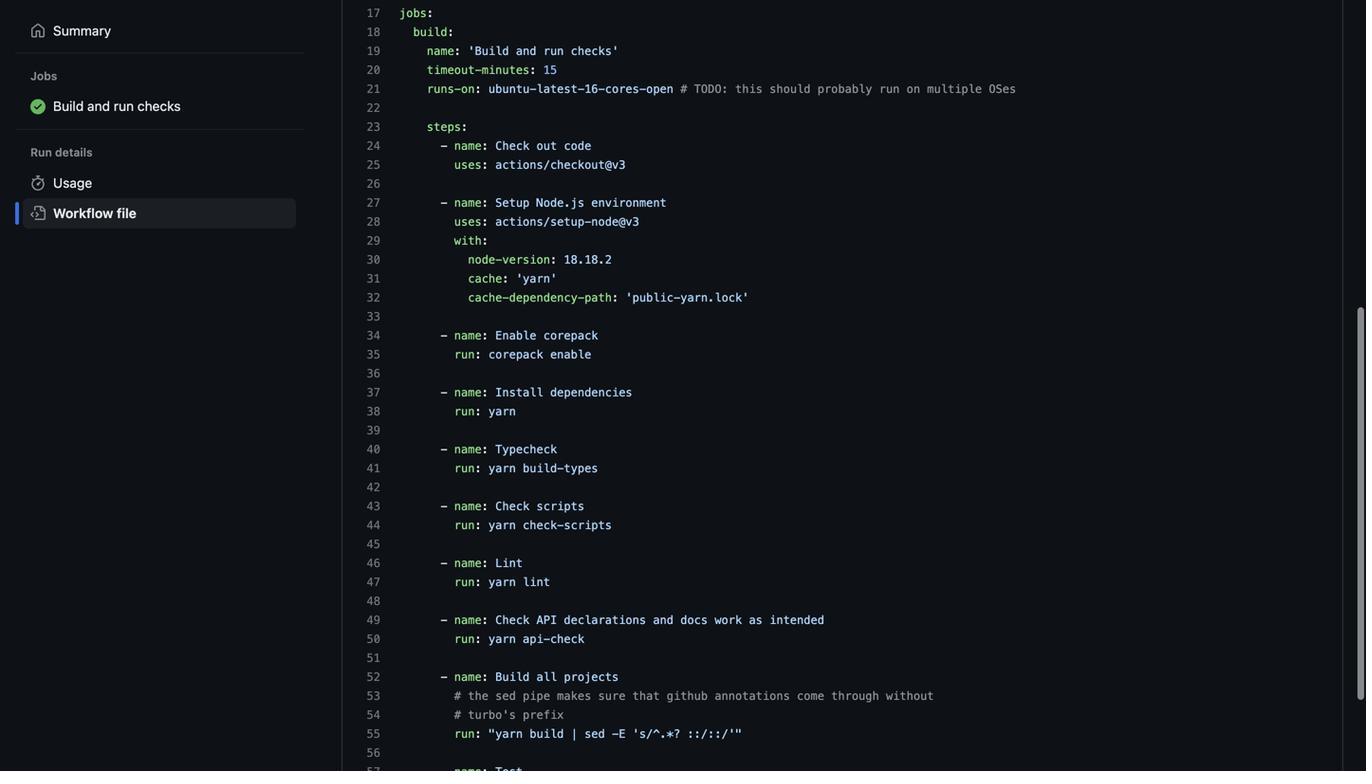 Task type: vqa. For each thing, say whether or not it's contained in the screenshot.


Task type: describe. For each thing, give the bounding box(es) containing it.
name : ' build and run checks '
[[427, 43, 619, 57]]

workflow file
[[53, 205, 137, 221]]

|
[[571, 727, 578, 740]]

run : yarn lint
[[454, 575, 551, 588]]

name for check api declarations and docs work as intended
[[454, 613, 482, 626]]

node-
[[468, 252, 503, 266]]

declarations
[[564, 613, 647, 626]]

run : corepack enable
[[454, 347, 592, 360]]

jobs :
[[400, 5, 434, 19]]

1 " from the left
[[489, 727, 496, 740]]

workflow file link
[[23, 198, 296, 229]]

uses for uses : actions/setup-node@v3
[[454, 214, 482, 228]]

cores-
[[605, 81, 647, 95]]

's/^.*?
[[633, 727, 681, 740]]

1 vertical spatial corepack
[[489, 347, 544, 360]]

name for check out code
[[454, 138, 482, 152]]

without
[[887, 689, 935, 702]]

15
[[544, 62, 557, 76]]

file
[[117, 205, 137, 221]]

enable
[[551, 347, 592, 360]]

todo:
[[695, 81, 729, 95]]

check for check api declarations and docs work as intended
[[496, 613, 530, 626]]

annotations
[[715, 689, 791, 702]]

yarn for yarn api-check
[[489, 632, 516, 645]]

build inside jobs build and run checks
[[53, 98, 84, 114]]

0 vertical spatial #
[[681, 81, 688, 95]]

run details
[[30, 146, 93, 159]]

- name : check api declarations and docs work as intended
[[400, 613, 825, 626]]

and inside jobs build and run checks
[[87, 98, 110, 114]]

check
[[551, 632, 585, 645]]

cache
[[468, 271, 503, 285]]

run : " yarn build | sed -e 's/^.*? ::/::/' "
[[454, 727, 743, 740]]

lint
[[496, 556, 523, 569]]

uses for uses : actions/checkout@v3
[[454, 157, 482, 171]]

yarn for yarn check-scripts
[[489, 518, 516, 531]]

run for run : " yarn build | sed -e 's/^.*? ::/::/' "
[[454, 727, 475, 740]]

- for - name : typecheck
[[441, 442, 448, 455]]

runs-on : ubuntu-latest-16-cores-open # todo: this should probably run on multiple oses
[[427, 81, 1017, 95]]

# the sed pipe makes sure that github annotations come through without
[[454, 689, 935, 702]]

- name : lint
[[400, 556, 523, 569]]

that
[[633, 689, 660, 702]]

should
[[770, 81, 811, 95]]

jobs build and run checks
[[30, 69, 181, 114]]

makes
[[557, 689, 592, 702]]

steps :
[[427, 119, 468, 133]]

name for enable corepack
[[454, 328, 482, 341]]

1 on from the left
[[461, 81, 475, 95]]

details
[[55, 146, 93, 159]]

turbo's
[[468, 708, 516, 721]]

- for - name : setup node.js environment
[[441, 195, 448, 209]]

minutes
[[482, 62, 530, 76]]

this
[[736, 81, 763, 95]]

' up 'timeout-'
[[468, 43, 475, 57]]

run for run : yarn build-types
[[454, 461, 475, 474]]

intended
[[770, 613, 825, 626]]

' right path
[[626, 290, 633, 304]]

0 vertical spatial build
[[413, 24, 448, 38]]

timeout-
[[427, 62, 482, 76]]

uses : actions/checkout@v3
[[454, 157, 626, 171]]

e
[[619, 727, 626, 740]]

- for - name : check out code
[[441, 138, 448, 152]]

api
[[537, 613, 557, 626]]

version
[[502, 252, 551, 266]]

scripts for run : yarn check-scripts
[[564, 518, 612, 531]]

dependencies
[[551, 385, 633, 398]]

all
[[537, 670, 557, 683]]

ubuntu-
[[489, 81, 537, 95]]

public-
[[633, 290, 681, 304]]

build-
[[523, 461, 564, 474]]

name for typecheck
[[454, 442, 482, 455]]

come
[[797, 689, 825, 702]]

name for check scripts
[[454, 499, 482, 512]]

oses
[[989, 81, 1017, 95]]

actions/checkout@v3
[[496, 157, 626, 171]]

runs-
[[427, 81, 461, 95]]

16-
[[585, 81, 605, 95]]

build for name : ' build and run checks '
[[475, 43, 509, 57]]

with
[[454, 233, 482, 247]]

run for run : yarn lint
[[454, 575, 475, 588]]

name down build :
[[427, 43, 454, 57]]

- for - name : install dependencies
[[441, 385, 448, 398]]

run inside jobs build and run checks
[[114, 98, 134, 114]]

0 vertical spatial checks
[[571, 43, 612, 57]]

- name : enable corepack
[[400, 328, 599, 341]]

' down version
[[516, 271, 523, 285]]

run for run : corepack enable
[[454, 347, 475, 360]]

node.js
[[537, 195, 585, 209]]

with :
[[454, 233, 489, 247]]

types
[[564, 461, 599, 474]]

2 on from the left
[[907, 81, 921, 95]]



Task type: locate. For each thing, give the bounding box(es) containing it.
build up pipe
[[496, 670, 530, 683]]

and
[[516, 43, 537, 57], [87, 98, 110, 114], [653, 613, 674, 626]]

# left 'the' on the bottom
[[454, 689, 461, 702]]

name up with
[[454, 195, 482, 209]]

# right open
[[681, 81, 688, 95]]

2 vertical spatial #
[[454, 708, 461, 721]]

node-version : 18.18.2
[[468, 252, 612, 266]]

0 vertical spatial and
[[516, 43, 537, 57]]

1 vertical spatial build
[[530, 727, 564, 740]]

node@v3
[[592, 214, 640, 228]]

github
[[667, 689, 708, 702]]

on down 'timeout-'
[[461, 81, 475, 95]]

yarn left api-
[[489, 632, 516, 645]]

1 check from the top
[[496, 138, 530, 152]]

lint
[[523, 575, 551, 588]]

probably
[[818, 81, 873, 95]]

setup
[[496, 195, 530, 209]]

- name : typecheck
[[400, 442, 557, 455]]

' up dependency-
[[551, 271, 557, 285]]

sure
[[599, 689, 626, 702]]

checks inside jobs build and run checks
[[137, 98, 181, 114]]

yarn down the # turbo's prefix
[[496, 727, 523, 740]]

1 vertical spatial and
[[87, 98, 110, 114]]

1 horizontal spatial "
[[736, 727, 743, 740]]

run down summary link
[[114, 98, 134, 114]]

1 vertical spatial check
[[496, 499, 530, 512]]

1 vertical spatial #
[[454, 689, 461, 702]]

run for run : yarn check-scripts
[[454, 518, 475, 531]]

as
[[749, 613, 763, 626]]

2 vertical spatial and
[[653, 613, 674, 626]]

dependency-
[[509, 290, 585, 304]]

sed right |
[[585, 727, 605, 740]]

name up - name : lint
[[454, 499, 482, 512]]

run
[[30, 146, 52, 159]]

on
[[461, 81, 475, 95], [907, 81, 921, 95]]

usage
[[53, 175, 92, 191]]

install
[[496, 385, 544, 398]]

on left multiple
[[907, 81, 921, 95]]

yarn for yarn lint
[[489, 575, 516, 588]]

0 vertical spatial scripts
[[537, 499, 585, 512]]

pipe
[[523, 689, 551, 702]]

check for check scripts
[[496, 499, 530, 512]]

run right probably
[[880, 81, 900, 95]]

name up run : yarn lint
[[454, 556, 482, 569]]

yarn down the typecheck
[[489, 461, 516, 474]]

the
[[468, 689, 489, 702]]

18.18.2
[[564, 252, 612, 266]]

and up the minutes
[[516, 43, 537, 57]]

build
[[475, 43, 509, 57], [53, 98, 84, 114], [496, 670, 530, 683]]

checks
[[571, 43, 612, 57], [137, 98, 181, 114]]

" down turbo's
[[489, 727, 496, 740]]

name for install dependencies
[[454, 385, 482, 398]]

workflow
[[53, 205, 113, 221]]

name up 'the' on the bottom
[[454, 670, 482, 683]]

and left docs in the bottom of the page
[[653, 613, 674, 626]]

cache-dependency-path : ' public-yarn.lock '
[[468, 290, 749, 304]]

build and run checks link
[[23, 91, 296, 122]]

scripts up check-
[[537, 499, 585, 512]]

cache-
[[468, 290, 509, 304]]

environment
[[592, 195, 667, 209]]

yarn down lint
[[489, 575, 516, 588]]

- for - name : enable corepack
[[441, 328, 448, 341]]

run
[[544, 43, 564, 57], [880, 81, 900, 95], [114, 98, 134, 114], [454, 347, 475, 360], [454, 404, 475, 417], [454, 461, 475, 474], [454, 518, 475, 531], [454, 575, 475, 588], [454, 632, 475, 645], [454, 727, 475, 740]]

- for - name : check api declarations and docs work as intended
[[441, 613, 448, 626]]

build down jobs
[[53, 98, 84, 114]]

path
[[585, 290, 612, 304]]

0 vertical spatial uses
[[454, 157, 482, 171]]

build down jobs :
[[413, 24, 448, 38]]

yarn for yarn build-types
[[489, 461, 516, 474]]

0 vertical spatial check
[[496, 138, 530, 152]]

1 horizontal spatial sed
[[585, 727, 605, 740]]

corepack
[[544, 328, 599, 341], [489, 347, 544, 360]]

timeout-minutes : 15
[[427, 62, 557, 76]]

jobs
[[400, 5, 427, 19]]

multiple
[[928, 81, 983, 95]]

- for - name : lint
[[441, 556, 448, 569]]

2 uses from the top
[[454, 214, 482, 228]]

1 horizontal spatial build
[[530, 727, 564, 740]]

1 vertical spatial build
[[53, 98, 84, 114]]

name up run : yarn
[[454, 385, 482, 398]]

' right public-
[[743, 290, 749, 304]]

run up the - name : typecheck
[[454, 404, 475, 417]]

name down run : yarn lint
[[454, 613, 482, 626]]

check up run : yarn api-check
[[496, 613, 530, 626]]

- for - name : build all projects
[[441, 670, 448, 683]]

scripts
[[537, 499, 585, 512], [564, 518, 612, 531]]

'
[[468, 43, 475, 57], [612, 43, 619, 57], [516, 271, 523, 285], [551, 271, 557, 285], [626, 290, 633, 304], [743, 290, 749, 304]]

:
[[427, 5, 434, 19], [448, 24, 455, 38], [454, 43, 461, 57], [530, 62, 537, 76], [475, 81, 482, 95], [461, 119, 468, 133], [482, 138, 489, 152], [482, 157, 489, 171], [482, 195, 489, 209], [482, 214, 489, 228], [482, 233, 489, 247], [551, 252, 557, 266], [503, 271, 509, 285], [612, 290, 619, 304], [482, 328, 489, 341], [475, 347, 482, 360], [482, 385, 489, 398], [475, 404, 482, 417], [482, 442, 489, 455], [475, 461, 482, 474], [482, 499, 489, 512], [475, 518, 482, 531], [482, 556, 489, 569], [475, 575, 482, 588], [482, 613, 489, 626], [475, 632, 482, 645], [482, 670, 489, 683], [475, 727, 482, 740]]

run down - name : lint
[[454, 575, 475, 588]]

0 horizontal spatial on
[[461, 81, 475, 95]]

- name : check out code
[[400, 138, 592, 152]]

cache : ' yarn '
[[468, 271, 557, 285]]

typecheck
[[496, 442, 557, 455]]

1 vertical spatial uses
[[454, 214, 482, 228]]

check for check out code
[[496, 138, 530, 152]]

name for lint
[[454, 556, 482, 569]]

1 vertical spatial scripts
[[564, 518, 612, 531]]

api-
[[523, 632, 551, 645]]

work
[[715, 613, 743, 626]]

run : yarn check-scripts
[[454, 518, 612, 531]]

0 horizontal spatial sed
[[496, 689, 516, 702]]

yarn down - name : install dependencies in the left of the page
[[489, 404, 516, 417]]

0 horizontal spatial and
[[87, 98, 110, 114]]

2 " from the left
[[736, 727, 743, 740]]

run up - name : build all projects
[[454, 632, 475, 645]]

open
[[647, 81, 674, 95]]

yarn
[[523, 271, 551, 285], [489, 404, 516, 417], [489, 461, 516, 474], [489, 518, 516, 531], [489, 575, 516, 588], [489, 632, 516, 645], [496, 727, 523, 740]]

name down steps :
[[454, 138, 482, 152]]

' up cores-
[[612, 43, 619, 57]]

code
[[564, 138, 592, 152]]

yarn down the - name : check scripts
[[489, 518, 516, 531]]

1 vertical spatial checks
[[137, 98, 181, 114]]

run : yarn api-check
[[454, 632, 585, 645]]

- for - name : check scripts
[[441, 499, 448, 512]]

usage link
[[23, 168, 296, 198]]

- name : build all projects
[[400, 670, 619, 683]]

sed
[[496, 689, 516, 702], [585, 727, 605, 740]]

name down cache-
[[454, 328, 482, 341]]

uses down - name : check out code
[[454, 157, 482, 171]]

name for build all projects
[[454, 670, 482, 683]]

1 horizontal spatial on
[[907, 81, 921, 95]]

scripts for - name : check scripts
[[537, 499, 585, 512]]

sed down - name : build all projects
[[496, 689, 516, 702]]

yarn down the node-version : 18.18.2
[[523, 271, 551, 285]]

enable
[[496, 328, 537, 341]]

1 horizontal spatial and
[[516, 43, 537, 57]]

run for run : yarn api-check
[[454, 632, 475, 645]]

steps
[[427, 119, 461, 133]]

# for sed
[[454, 689, 461, 702]]

" down annotations
[[736, 727, 743, 740]]

run : yarn
[[454, 404, 516, 417]]

and up details
[[87, 98, 110, 114]]

checks up the 16-
[[571, 43, 612, 57]]

- name : check scripts
[[400, 499, 585, 512]]

run for run : yarn
[[454, 404, 475, 417]]

latest-
[[537, 81, 585, 95]]

0 horizontal spatial checks
[[137, 98, 181, 114]]

out
[[537, 138, 557, 152]]

build up timeout-minutes : 15
[[475, 43, 509, 57]]

through
[[832, 689, 880, 702]]

#
[[681, 81, 688, 95], [454, 689, 461, 702], [454, 708, 461, 721]]

run down turbo's
[[454, 727, 475, 740]]

prefix
[[523, 708, 564, 721]]

name for setup node.js environment
[[454, 195, 482, 209]]

3 check from the top
[[496, 613, 530, 626]]

run details list
[[23, 168, 296, 229]]

summary
[[53, 22, 111, 38]]

2 check from the top
[[496, 499, 530, 512]]

2 vertical spatial check
[[496, 613, 530, 626]]

run up 15
[[544, 43, 564, 57]]

build for - name : build all projects
[[496, 670, 530, 683]]

corepack down the enable
[[489, 347, 544, 360]]

0 horizontal spatial "
[[489, 727, 496, 740]]

checks down summary link
[[137, 98, 181, 114]]

# for prefix
[[454, 708, 461, 721]]

uses : actions/setup-node@v3
[[454, 214, 640, 228]]

0 vertical spatial sed
[[496, 689, 516, 702]]

0 vertical spatial build
[[475, 43, 509, 57]]

summary link
[[23, 15, 296, 46]]

name
[[427, 43, 454, 57], [454, 138, 482, 152], [454, 195, 482, 209], [454, 328, 482, 341], [454, 385, 482, 398], [454, 442, 482, 455], [454, 499, 482, 512], [454, 556, 482, 569], [454, 613, 482, 626], [454, 670, 482, 683]]

docs
[[681, 613, 708, 626]]

1 uses from the top
[[454, 157, 482, 171]]

"
[[489, 727, 496, 740], [736, 727, 743, 740]]

yarn for yarn
[[489, 404, 516, 417]]

projects
[[564, 670, 619, 683]]

run down the - name : typecheck
[[454, 461, 475, 474]]

check
[[496, 138, 530, 152], [496, 499, 530, 512], [496, 613, 530, 626]]

run down - name : enable corepack
[[454, 347, 475, 360]]

0 vertical spatial corepack
[[544, 328, 599, 341]]

jobs
[[30, 69, 57, 82]]

check up run : yarn check-scripts
[[496, 499, 530, 512]]

check up uses : actions/checkout@v3 at the left top of page
[[496, 138, 530, 152]]

uses
[[454, 157, 482, 171], [454, 214, 482, 228]]

1 vertical spatial sed
[[585, 727, 605, 740]]

0 horizontal spatial build
[[413, 24, 448, 38]]

yarn.lock
[[681, 290, 743, 304]]

2 vertical spatial build
[[496, 670, 530, 683]]

build down the prefix
[[530, 727, 564, 740]]

run down the - name : check scripts
[[454, 518, 475, 531]]

# left turbo's
[[454, 708, 461, 721]]

2 horizontal spatial and
[[653, 613, 674, 626]]

build :
[[413, 24, 455, 38]]

corepack up enable
[[544, 328, 599, 341]]

1 horizontal spatial checks
[[571, 43, 612, 57]]

check-
[[523, 518, 564, 531]]

name down run : yarn
[[454, 442, 482, 455]]

scripts down types
[[564, 518, 612, 531]]

uses up with
[[454, 214, 482, 228]]



